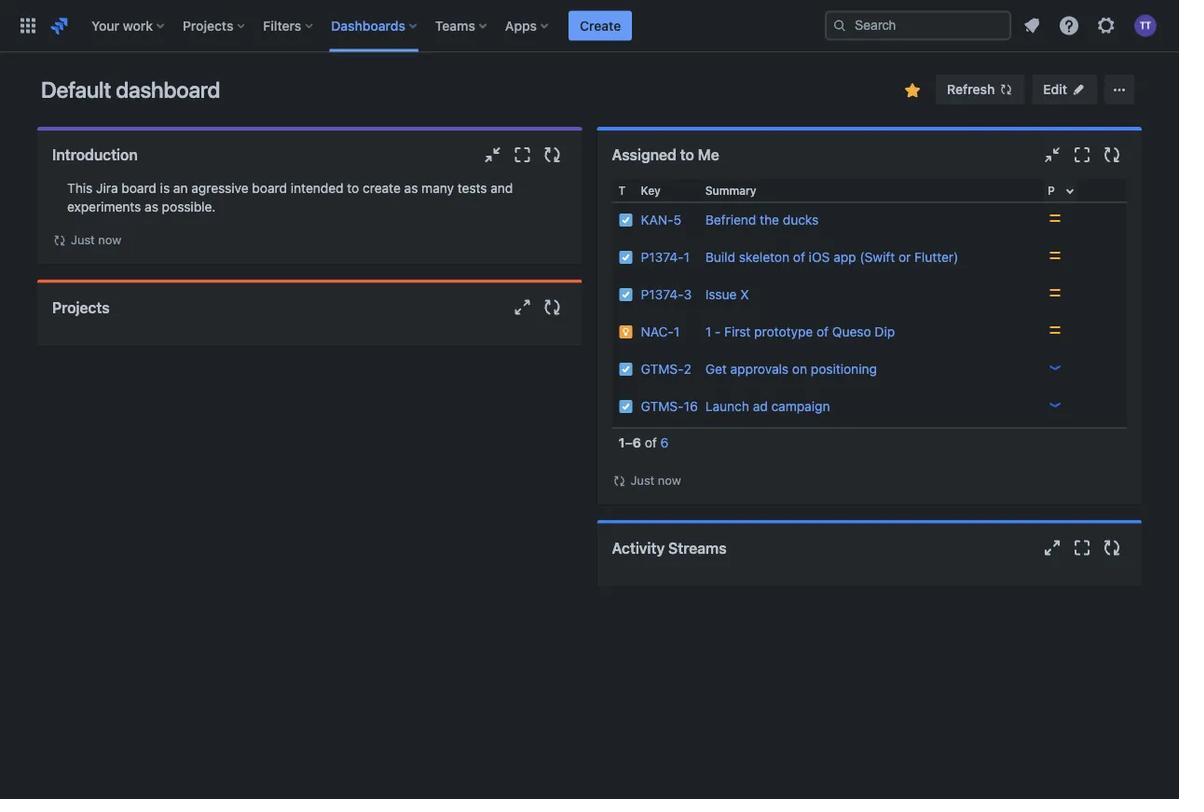 Task type: locate. For each thing, give the bounding box(es) containing it.
1 horizontal spatial just now
[[631, 473, 681, 487]]

flutter)
[[915, 249, 959, 265]]

3
[[684, 287, 692, 302]]

an arrow curved in a circular way on the button that refreshes the dashboard image down –
[[612, 473, 627, 488]]

jira image
[[48, 14, 71, 37], [48, 14, 71, 37]]

just for activity streams
[[631, 473, 655, 487]]

just now inside assigned to me region
[[631, 473, 681, 487]]

0 horizontal spatial to
[[347, 180, 359, 196]]

1 vertical spatial to
[[347, 180, 359, 196]]

get
[[706, 361, 727, 377]]

prototype
[[754, 324, 813, 339]]

0 horizontal spatial 6
[[633, 435, 641, 450]]

just down the 1 – 6 of 6
[[631, 473, 655, 487]]

gtms- right task icon
[[641, 361, 684, 377]]

0 horizontal spatial board
[[121, 180, 157, 196]]

an arrow curved in a circular way on the button that refreshes the dashboard image
[[52, 233, 67, 248], [612, 473, 627, 488]]

6 left 6 link
[[633, 435, 641, 450]]

1 left 6 link
[[619, 435, 625, 450]]

1 horizontal spatial an arrow curved in a circular way on the button that refreshes the dashboard image
[[612, 473, 627, 488]]

default
[[41, 76, 111, 103]]

now down experiments on the top left of the page
[[98, 233, 121, 247]]

an arrow curved in a circular way on the button that refreshes the dashboard image down experiments on the top left of the page
[[52, 233, 67, 248]]

medium image
[[1048, 285, 1063, 300], [1048, 323, 1063, 338]]

of left queso
[[817, 324, 829, 339]]

nac-1
[[641, 324, 680, 339]]

task image
[[619, 213, 634, 227], [619, 250, 634, 265], [619, 287, 634, 302], [619, 399, 634, 414]]

0 vertical spatial of
[[793, 249, 805, 265]]

befriend the ducks link
[[706, 212, 819, 227]]

dip
[[875, 324, 895, 339]]

as left possible.
[[145, 199, 158, 214]]

dashboard
[[116, 76, 220, 103]]

board left is
[[121, 180, 157, 196]]

1 task image from the top
[[619, 213, 634, 227]]

refresh projects image
[[541, 296, 564, 318]]

-
[[715, 324, 721, 339]]

2 p1374- from the top
[[641, 287, 684, 302]]

just inside introduction region
[[71, 233, 95, 247]]

1 gtms- from the top
[[641, 361, 684, 377]]

queso
[[832, 324, 871, 339]]

1 horizontal spatial board
[[252, 180, 287, 196]]

medium image for issue x
[[1048, 285, 1063, 300]]

introduction
[[52, 146, 138, 164]]

an arrow curved in a circular way on the button that refreshes the dashboard image inside assigned to me region
[[612, 473, 627, 488]]

1 horizontal spatial to
[[680, 146, 694, 164]]

3 task image from the top
[[619, 287, 634, 302]]

skeleton
[[739, 249, 790, 265]]

to left create
[[347, 180, 359, 196]]

t
[[619, 184, 626, 197]]

4 task image from the top
[[619, 399, 634, 414]]

1 vertical spatial gtms-
[[641, 399, 684, 414]]

1 vertical spatial medium image
[[1048, 323, 1063, 338]]

task image up "idea" image
[[619, 287, 634, 302]]

appswitcher icon image
[[17, 14, 39, 37]]

1 vertical spatial now
[[658, 473, 681, 487]]

1 medium image from the top
[[1048, 211, 1063, 226]]

0 horizontal spatial now
[[98, 233, 121, 247]]

gtms-
[[641, 361, 684, 377], [641, 399, 684, 414]]

gtms- for 2
[[641, 361, 684, 377]]

2 vertical spatial of
[[645, 435, 657, 450]]

1 horizontal spatial as
[[404, 180, 418, 196]]

of
[[793, 249, 805, 265], [817, 324, 829, 339], [645, 435, 657, 450]]

1 p1374- from the top
[[641, 249, 684, 265]]

1 left -
[[706, 324, 711, 339]]

0 vertical spatial projects
[[183, 18, 233, 33]]

to
[[680, 146, 694, 164], [347, 180, 359, 196]]

refresh image
[[999, 82, 1014, 97]]

as
[[404, 180, 418, 196], [145, 199, 158, 214]]

1 horizontal spatial 6
[[661, 435, 669, 450]]

0 vertical spatial gtms-
[[641, 361, 684, 377]]

activity
[[612, 539, 665, 557]]

positioning
[[811, 361, 877, 377]]

1 vertical spatial an arrow curved in a circular way on the button that refreshes the dashboard image
[[612, 473, 627, 488]]

now inside introduction region
[[98, 233, 121, 247]]

launch
[[706, 399, 750, 414]]

0 horizontal spatial just
[[71, 233, 95, 247]]

apps
[[505, 18, 537, 33]]

dashboards
[[331, 18, 405, 33]]

1 vertical spatial as
[[145, 199, 158, 214]]

0 vertical spatial medium image
[[1048, 285, 1063, 300]]

board left intended
[[252, 180, 287, 196]]

now down 6 link
[[658, 473, 681, 487]]

1 horizontal spatial just
[[631, 473, 655, 487]]

task image down t on the top of page
[[619, 213, 634, 227]]

create button
[[569, 11, 632, 41]]

1 vertical spatial p1374-
[[641, 287, 684, 302]]

minimize assigned to me image
[[1041, 144, 1064, 166]]

me
[[698, 146, 719, 164]]

6
[[633, 435, 641, 450], [661, 435, 669, 450]]

just now down experiments on the top left of the page
[[71, 233, 121, 247]]

2 task image from the top
[[619, 250, 634, 265]]

2 board from the left
[[252, 180, 287, 196]]

app
[[834, 249, 856, 265]]

build skeleton of ios app (swift or flutter) link
[[706, 249, 959, 265]]

board
[[121, 180, 157, 196], [252, 180, 287, 196]]

gtms-2
[[641, 361, 692, 377]]

edit icon image
[[1071, 82, 1086, 97]]

tests
[[458, 180, 487, 196]]

help image
[[1058, 14, 1081, 37]]

just now down 6 link
[[631, 473, 681, 487]]

5
[[674, 212, 682, 227]]

possible.
[[162, 199, 216, 214]]

2 gtms- from the top
[[641, 399, 684, 414]]

ducks
[[783, 212, 819, 227]]

gtms- up 6 link
[[641, 399, 684, 414]]

0 vertical spatial an arrow curved in a circular way on the button that refreshes the dashboard image
[[52, 233, 67, 248]]

is
[[160, 180, 170, 196]]

0 horizontal spatial an arrow curved in a circular way on the button that refreshes the dashboard image
[[52, 233, 67, 248]]

now
[[98, 233, 121, 247], [658, 473, 681, 487]]

expand projects image
[[511, 296, 534, 318]]

1 vertical spatial projects
[[52, 298, 110, 316]]

just down experiments on the top left of the page
[[71, 233, 95, 247]]

activity streams
[[612, 539, 727, 557]]

intended
[[291, 180, 344, 196]]

just now inside introduction region
[[71, 233, 121, 247]]

6 right –
[[661, 435, 669, 450]]

key
[[641, 184, 661, 197]]

more dashboard actions image
[[1109, 78, 1131, 101]]

of left 6 link
[[645, 435, 657, 450]]

just inside assigned to me region
[[631, 473, 655, 487]]

launch ad campaign link
[[706, 399, 830, 414]]

your
[[91, 18, 119, 33]]

0 vertical spatial just now
[[71, 233, 121, 247]]

star default dashboard image
[[902, 79, 924, 102]]

0 horizontal spatial projects
[[52, 298, 110, 316]]

now inside assigned to me region
[[658, 473, 681, 487]]

approvals
[[731, 361, 789, 377]]

refresh activity streams image
[[1101, 537, 1123, 559]]

medium image
[[1048, 211, 1063, 226], [1048, 248, 1063, 263]]

as left many
[[404, 180, 418, 196]]

1 vertical spatial just
[[631, 473, 655, 487]]

assigned to me
[[612, 146, 719, 164]]

task image up –
[[619, 399, 634, 414]]

task image left p1374-1 link
[[619, 250, 634, 265]]

1 horizontal spatial now
[[658, 473, 681, 487]]

0 vertical spatial p1374-
[[641, 249, 684, 265]]

0 vertical spatial now
[[98, 233, 121, 247]]

of left ios
[[793, 249, 805, 265]]

0 vertical spatial medium image
[[1048, 211, 1063, 226]]

projects
[[183, 18, 233, 33], [52, 298, 110, 316]]

get approvals on positioning
[[706, 361, 877, 377]]

befriend the ducks
[[706, 212, 819, 227]]

to left "me"
[[680, 146, 694, 164]]

this jira board is an agressive board intended to create as many tests and experiments as possible.
[[67, 180, 513, 214]]

banner
[[0, 0, 1179, 52]]

build skeleton of ios app (swift or flutter)
[[706, 249, 959, 265]]

2 medium image from the top
[[1048, 248, 1063, 263]]

p1374- up nac-1 link
[[641, 287, 684, 302]]

refresh assigned to me image
[[1101, 144, 1123, 166]]

1
[[684, 249, 690, 265], [674, 324, 680, 339], [706, 324, 711, 339], [619, 435, 625, 450]]

notifications image
[[1021, 14, 1043, 37]]

2 medium image from the top
[[1048, 323, 1063, 338]]

just now for projects
[[71, 233, 121, 247]]

an arrow curved in a circular way on the button that refreshes the dashboard image inside introduction region
[[52, 233, 67, 248]]

1 medium image from the top
[[1048, 285, 1063, 300]]

1 vertical spatial just now
[[631, 473, 681, 487]]

assigned
[[612, 146, 677, 164]]

p1374- down kan-5
[[641, 249, 684, 265]]

p1374-
[[641, 249, 684, 265], [641, 287, 684, 302]]

an arrow curved in a circular way on the button that refreshes the dashboard image for projects
[[52, 233, 67, 248]]

1 6 from the left
[[633, 435, 641, 450]]

0 horizontal spatial just now
[[71, 233, 121, 247]]

1 vertical spatial medium image
[[1048, 248, 1063, 263]]

2 horizontal spatial of
[[817, 324, 829, 339]]

0 vertical spatial as
[[404, 180, 418, 196]]

low image
[[1048, 397, 1063, 412]]

work
[[123, 18, 153, 33]]

kan-5
[[641, 212, 682, 227]]

0 horizontal spatial of
[[645, 435, 657, 450]]

medium image for befriend the ducks
[[1048, 211, 1063, 226]]

0 vertical spatial just
[[71, 233, 95, 247]]

1 horizontal spatial projects
[[183, 18, 233, 33]]

gtms- for 16
[[641, 399, 684, 414]]

on
[[792, 361, 807, 377]]



Task type: describe. For each thing, give the bounding box(es) containing it.
or
[[899, 249, 911, 265]]

refresh
[[947, 82, 995, 97]]

medium image for 1 - first prototype of queso dip
[[1048, 323, 1063, 338]]

ad
[[753, 399, 768, 414]]

1 left build
[[684, 249, 690, 265]]

the
[[760, 212, 779, 227]]

refresh introduction image
[[541, 144, 564, 166]]

jira
[[96, 180, 118, 196]]

first
[[725, 324, 751, 339]]

x
[[740, 287, 749, 302]]

1 - first prototype of queso dip link
[[706, 324, 895, 339]]

build
[[706, 249, 736, 265]]

create
[[363, 180, 401, 196]]

and
[[491, 180, 513, 196]]

task image for p1374-1
[[619, 250, 634, 265]]

1 board from the left
[[121, 180, 157, 196]]

medium image for build skeleton of ios app (swift or flutter)
[[1048, 248, 1063, 263]]

apps button
[[500, 11, 556, 41]]

streams
[[668, 539, 727, 557]]

primary element
[[11, 0, 825, 52]]

maximize assigned to me image
[[1071, 144, 1094, 166]]

ios
[[809, 249, 830, 265]]

summary
[[706, 184, 757, 197]]

expand activity streams image
[[1041, 537, 1064, 559]]

your profile and settings image
[[1135, 14, 1157, 37]]

just for projects
[[71, 233, 95, 247]]

1 horizontal spatial of
[[793, 249, 805, 265]]

filters button
[[258, 11, 320, 41]]

to inside the this jira board is an agressive board intended to create as many tests and experiments as possible.
[[347, 180, 359, 196]]

maximize introduction image
[[511, 144, 534, 166]]

refresh button
[[936, 75, 1025, 104]]

1 down p1374-3 link
[[674, 324, 680, 339]]

campaign
[[772, 399, 830, 414]]

p1374-3 link
[[641, 287, 692, 302]]

p
[[1048, 184, 1055, 197]]

minimize introduction image
[[482, 144, 504, 166]]

projects button
[[177, 11, 252, 41]]

task image for p1374-3
[[619, 287, 634, 302]]

p1374-1
[[641, 249, 690, 265]]

create
[[580, 18, 621, 33]]

–
[[625, 435, 633, 450]]

p1374- for 3
[[641, 287, 684, 302]]

many
[[422, 180, 454, 196]]

banner containing your work
[[0, 0, 1179, 52]]

projects inside popup button
[[183, 18, 233, 33]]

kan-
[[641, 212, 674, 227]]

issue x link
[[706, 287, 749, 302]]

nac-
[[641, 324, 674, 339]]

dashboards button
[[326, 11, 424, 41]]

assigned to me region
[[612, 179, 1127, 490]]

agressive
[[191, 180, 249, 196]]

gtms-2 link
[[641, 361, 692, 377]]

default dashboard
[[41, 76, 220, 103]]

an arrow curved in a circular way on the button that refreshes the dashboard image for activity streams
[[612, 473, 627, 488]]

experiments
[[67, 199, 141, 214]]

teams
[[435, 18, 475, 33]]

edit
[[1044, 82, 1068, 97]]

task image for kan-5
[[619, 213, 634, 227]]

your work button
[[86, 11, 172, 41]]

low image
[[1048, 360, 1063, 375]]

search image
[[833, 18, 847, 33]]

settings image
[[1096, 14, 1118, 37]]

(swift
[[860, 249, 895, 265]]

now for activity streams
[[658, 473, 681, 487]]

issue x
[[706, 287, 749, 302]]

1 - first prototype of queso dip
[[706, 324, 895, 339]]

issue
[[706, 287, 737, 302]]

get approvals on positioning link
[[706, 361, 877, 377]]

an
[[173, 180, 188, 196]]

0 vertical spatial to
[[680, 146, 694, 164]]

maximize activity streams image
[[1071, 537, 1094, 559]]

this
[[67, 180, 93, 196]]

Search field
[[825, 11, 1012, 41]]

gtms-16 link
[[641, 399, 698, 414]]

1 vertical spatial of
[[817, 324, 829, 339]]

now for projects
[[98, 233, 121, 247]]

2
[[684, 361, 692, 377]]

nac-1 link
[[641, 324, 680, 339]]

gtms-16 launch ad campaign
[[641, 399, 830, 414]]

befriend
[[706, 212, 756, 227]]

p1374-1 link
[[641, 249, 690, 265]]

kan-5 link
[[641, 212, 682, 227]]

1 – 6 of 6
[[619, 435, 669, 450]]

task image
[[619, 362, 634, 377]]

16
[[684, 399, 698, 414]]

teams button
[[430, 11, 494, 41]]

just now for activity streams
[[631, 473, 681, 487]]

idea image
[[619, 324, 634, 339]]

2 6 from the left
[[661, 435, 669, 450]]

introduction region
[[52, 179, 567, 249]]

p1374-3
[[641, 287, 692, 302]]

your work
[[91, 18, 153, 33]]

filters
[[263, 18, 301, 33]]

p1374- for 1
[[641, 249, 684, 265]]

6 link
[[661, 435, 669, 450]]

0 horizontal spatial as
[[145, 199, 158, 214]]



Task type: vqa. For each thing, say whether or not it's contained in the screenshot.
refresh insights panel icon
no



